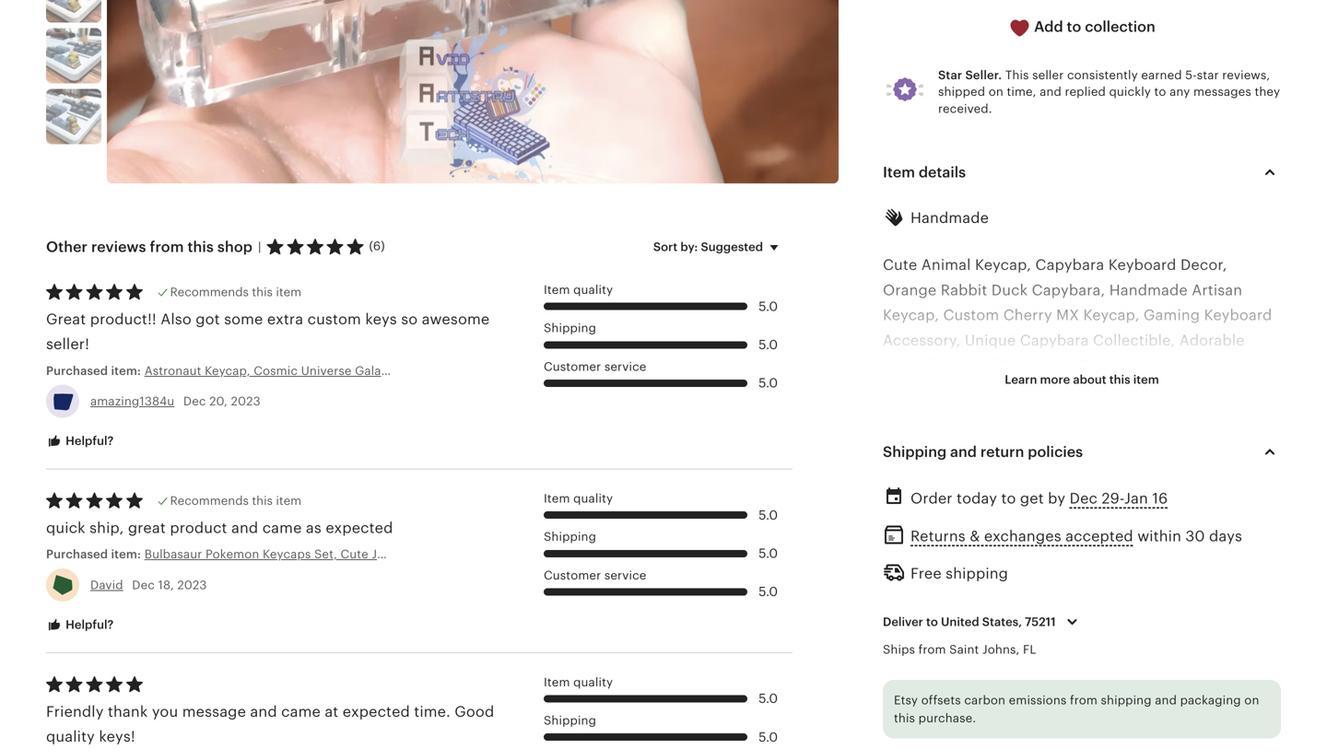 Task type: locate. For each thing, give the bounding box(es) containing it.
returns & exchanges accepted within 30 days
[[911, 528, 1243, 545]]

0 horizontal spatial dec
[[132, 578, 155, 592]]

product!!
[[90, 311, 157, 328]]

0 vertical spatial keycap
[[977, 457, 1030, 474]]

gaming up collectible,
[[1144, 307, 1200, 324]]

item down collectible,
[[1134, 373, 1159, 387]]

4 5.0 from the top
[[759, 508, 778, 523]]

customer for great product!! also got some extra custom keys so awesome seller!
[[544, 360, 601, 374]]

the right the in
[[1048, 633, 1071, 650]]

and left the joy. on the bottom right of page
[[994, 733, 1021, 749]]

1 recommends from the top
[[170, 285, 249, 299]]

shipping
[[946, 565, 1009, 582], [1101, 694, 1152, 708]]

0 vertical spatial recommends
[[170, 285, 249, 299]]

on up expressions
[[1245, 694, 1260, 708]]

about
[[1073, 373, 1107, 387]]

0 horizontal spatial from
[[150, 239, 184, 255]]

to right add
[[1067, 19, 1082, 35]]

crafted
[[1054, 733, 1108, 749]]

1 vertical spatial expected
[[343, 704, 410, 720]]

great
[[46, 311, 86, 328]]

for up are at the bottom right
[[962, 683, 982, 700]]

2023 right 20,
[[231, 394, 261, 408]]

learn
[[1005, 373, 1037, 387]]

more down carbon
[[988, 708, 1025, 725]]

shipping up the tools;
[[1101, 694, 1152, 708]]

0 vertical spatial more
[[1040, 373, 1070, 387]]

1 item: from the top
[[111, 364, 141, 378]]

keyboards
[[883, 708, 957, 725]]

0 vertical spatial dec
[[183, 394, 206, 408]]

2 item: from the top
[[111, 548, 141, 562]]

to up 30
[[1186, 508, 1201, 524]]

and right product
[[231, 520, 258, 536]]

helpful? button down amazing1384u link
[[32, 425, 127, 459]]

more right learn
[[1040, 373, 1070, 387]]

30
[[1186, 528, 1205, 545]]

unique down custom
[[965, 332, 1016, 349]]

service for great product!! also got some extra custom keys so awesome seller!
[[605, 360, 647, 374]]

johns,
[[983, 643, 1020, 657]]

0 vertical spatial the
[[1158, 533, 1181, 549]]

the left 30
[[1158, 533, 1181, 549]]

1 vertical spatial unique
[[1157, 432, 1208, 449]]

seller
[[1033, 68, 1064, 82]]

1 service from the top
[[605, 360, 647, 374]]

3 item quality from the top
[[544, 676, 613, 689]]

animal-
[[883, 357, 938, 374]]

from up just
[[1070, 694, 1098, 708]]

our down johns,
[[996, 658, 1020, 675]]

recommends up got
[[170, 285, 249, 299]]

0 vertical spatial customer service
[[544, 360, 647, 374]]

capybara, up mx
[[1032, 282, 1106, 299]]

|
[[258, 240, 261, 254]]

1 5.0 from the top
[[759, 299, 778, 314]]

capybara up setup,
[[1127, 407, 1196, 424]]

item:
[[111, 364, 141, 378], [111, 548, 141, 562]]

0 vertical spatial item quality
[[544, 283, 613, 297]]

1 vertical spatial for
[[1112, 733, 1132, 749]]

1 vertical spatial dec
[[1070, 490, 1098, 507]]

purchased item: down seller!
[[46, 364, 144, 378]]

to
[[1067, 19, 1082, 35], [1155, 85, 1167, 99], [1002, 490, 1016, 507], [1186, 508, 1201, 524], [926, 615, 938, 629]]

setup!
[[996, 558, 1041, 574]]

item for keys
[[276, 285, 302, 299]]

capybara down mx
[[1020, 332, 1089, 349]]

7 5.0 from the top
[[759, 692, 778, 706]]

0 horizontal spatial the
[[1048, 633, 1071, 650]]

0 vertical spatial helpful?
[[63, 434, 114, 448]]

and right message
[[250, 704, 277, 720]]

to up immerse
[[926, 615, 938, 629]]

and inside this seller consistently earned 5-star reviews, shipped on time, and replied quickly to any messages they received.
[[1040, 85, 1062, 99]]

1 item quality from the top
[[544, 283, 613, 297]]

keycaps, down adorable
[[1206, 357, 1270, 374]]

1 horizontal spatial on
[[1245, 694, 1260, 708]]

recommends for got
[[170, 285, 249, 299]]

individuality
[[902, 733, 990, 749]]

came left as
[[262, 520, 302, 536]]

item for expected
[[276, 494, 302, 508]]

and down seller
[[1040, 85, 1062, 99]]

on inside this seller consistently earned 5-star reviews, shipped on time, and replied quickly to any messages they received.
[[989, 85, 1004, 99]]

2 customer from the top
[[544, 569, 601, 582]]

our up setup!
[[1000, 533, 1024, 549]]

2 helpful? from the top
[[63, 618, 114, 632]]

1 vertical spatial shipping
[[1101, 694, 1152, 708]]

1 helpful? from the top
[[63, 434, 114, 448]]

1 horizontal spatial handmade
[[1110, 282, 1188, 299]]

add
[[1034, 19, 1063, 35]]

0 vertical spatial your
[[1205, 508, 1237, 524]]

our inside 🐾😊⌨️bring a touch of capybara cuteness to your keyboard! make our capybara keycap the centerpiece of your gaming setup!
[[1000, 533, 1024, 549]]

2 customer service from the top
[[544, 569, 647, 582]]

1 vertical spatial 2023
[[177, 578, 207, 592]]

amazing1384u link
[[90, 394, 174, 408]]

1 vertical spatial helpful? button
[[32, 608, 127, 642]]

1 horizontal spatial from
[[919, 643, 946, 657]]

1 helpful? button from the top
[[32, 425, 127, 459]]

purchased down seller!
[[46, 364, 108, 378]]

to inside 🐾😊⌨️bring a touch of capybara cuteness to your keyboard! make our capybara keycap the centerpiece of your gaming setup!
[[1186, 508, 1201, 524]]

1 vertical spatial your
[[902, 558, 934, 574]]

and up they're
[[1155, 694, 1177, 708]]

shipping
[[544, 321, 596, 335], [883, 444, 947, 460], [544, 530, 596, 544], [544, 714, 596, 728]]

handmade down the details
[[911, 210, 989, 226]]

this up quick ship, great product and came as expected
[[252, 494, 273, 508]]

1 horizontal spatial more
[[1040, 373, 1070, 387]]

your down the keyboard!
[[902, 558, 934, 574]]

on for shipped
[[989, 85, 1004, 99]]

came
[[262, 520, 302, 536], [281, 704, 321, 720]]

1 customer from the top
[[544, 360, 601, 374]]

1 vertical spatial gaming
[[999, 382, 1056, 399]]

1 vertical spatial keyboard
[[1204, 307, 1272, 324]]

1 vertical spatial item:
[[111, 548, 141, 562]]

came left the at
[[281, 704, 321, 720]]

the inside 🔌 immerse yourself in the heartwarming world of capybaras with our exclusive capybara keycap—a must-have for enthusiasts who understand that keyboards are more than just tools; they're expressions of individuality and joy. crafted for unive
[[1048, 633, 1071, 650]]

star
[[938, 68, 963, 82]]

carbon
[[965, 694, 1006, 708]]

our for capybara
[[1000, 533, 1024, 549]]

world
[[1179, 633, 1220, 650]]

0 vertical spatial recommends this item
[[170, 285, 302, 299]]

unique
[[965, 332, 1016, 349], [1157, 432, 1208, 449]]

2 item quality from the top
[[544, 492, 613, 506]]

our for exclusive
[[996, 658, 1020, 675]]

0 vertical spatial expected
[[326, 520, 393, 536]]

1 horizontal spatial 2023
[[231, 394, 261, 408]]

for down the tools;
[[1112, 733, 1132, 749]]

2 purchased from the top
[[46, 548, 108, 562]]

expected right the at
[[343, 704, 410, 720]]

0 vertical spatial customer
[[544, 360, 601, 374]]

quality
[[573, 283, 613, 297], [573, 492, 613, 506], [573, 676, 613, 689], [46, 729, 95, 745]]

0 vertical spatial shipping
[[946, 565, 1009, 582]]

animal up rabbit
[[922, 257, 971, 273]]

dec left 20,
[[183, 394, 206, 408]]

1 vertical spatial recommends this item
[[170, 494, 302, 508]]

handcrafted
[[883, 457, 973, 474]]

0 vertical spatial on
[[989, 85, 1004, 99]]

0 vertical spatial 2023
[[231, 394, 261, 408]]

etsy offsets carbon emissions from shipping and packaging on this purchase.
[[894, 694, 1260, 726]]

on for packaging
[[1245, 694, 1260, 708]]

rabbit
[[941, 282, 988, 299]]

2 horizontal spatial from
[[1070, 694, 1098, 708]]

from right reviews
[[150, 239, 184, 255]]

yourself
[[969, 633, 1026, 650]]

2023 right "18,"
[[177, 578, 207, 592]]

expected inside friendly thank you message and came at expected time. good quality keys!
[[343, 704, 410, 720]]

capybara, up gear,
[[1001, 357, 1074, 374]]

gaming
[[1144, 307, 1200, 324], [999, 382, 1056, 399], [1046, 432, 1102, 449]]

2 helpful? button from the top
[[32, 608, 127, 642]]

2 recommends this item from the top
[[170, 494, 302, 508]]

of left free
[[883, 558, 898, 574]]

1 customer service from the top
[[544, 360, 647, 374]]

handmade up collectible,
[[1110, 282, 1188, 299]]

expected right as
[[326, 520, 393, 536]]

1 vertical spatial handmade
[[1110, 282, 1188, 299]]

and down "resin"
[[950, 444, 977, 460]]

recommends up quick ship, great product and came as expected
[[170, 494, 249, 508]]

capybara keycap cute animal inspired gaming keyboard cap capybara trio image
[[46, 89, 101, 144]]

🐾😊⌨️bring a touch of capybara cuteness to your keyboard! make our capybara keycap the centerpiece of your gaming setup!
[[883, 508, 1271, 574]]

to inside dropdown button
[[926, 615, 938, 629]]

service for quick ship, great product and came as expected
[[605, 569, 647, 582]]

exchanges
[[984, 528, 1062, 545]]

deliver to united states, 75211
[[883, 615, 1056, 629]]

18,
[[158, 578, 174, 592]]

this
[[1006, 68, 1029, 82]]

1 vertical spatial customer
[[544, 569, 601, 582]]

recommends this item up some
[[170, 285, 302, 299]]

purchased item: for ship,
[[46, 548, 144, 562]]

on inside etsy offsets carbon emissions from shipping and packaging on this purchase.
[[1245, 694, 1260, 708]]

keycap down the customizable
[[977, 457, 1030, 474]]

keycap inside 🐾😊⌨️bring a touch of capybara cuteness to your keyboard! make our capybara keycap the centerpiece of your gaming setup!
[[1101, 533, 1153, 549]]

1 horizontal spatial dec
[[183, 394, 206, 408]]

purchased item:
[[46, 364, 144, 378], [46, 548, 144, 562]]

at
[[325, 704, 339, 720]]

joy.
[[1025, 733, 1050, 749]]

more
[[1040, 373, 1070, 387], [988, 708, 1025, 725]]

purchased down 'quick'
[[46, 548, 108, 562]]

keycaps, down gear,
[[1059, 407, 1123, 424]]

1 vertical spatial more
[[988, 708, 1025, 725]]

star
[[1197, 68, 1219, 82]]

capybara keycap cute animal inspired gaming keyboard cap capybara duck image
[[46, 28, 101, 84]]

1 recommends this item from the top
[[170, 285, 302, 299]]

our inside 🔌 immerse yourself in the heartwarming world of capybaras with our exclusive capybara keycap—a must-have for enthusiasts who understand that keyboards are more than just tools; they're expressions of individuality and joy. crafted for unive
[[996, 658, 1020, 675]]

1 horizontal spatial the
[[1158, 533, 1181, 549]]

are
[[961, 708, 984, 725]]

time,
[[1007, 85, 1037, 99]]

0 vertical spatial helpful? button
[[32, 425, 127, 459]]

0 vertical spatial item:
[[111, 364, 141, 378]]

purchased item: for product!!
[[46, 364, 144, 378]]

0 vertical spatial gaming
[[1144, 307, 1200, 324]]

keyboard up adorable
[[1204, 307, 1272, 324]]

custom
[[943, 307, 1000, 324]]

keys
[[365, 311, 397, 328]]

1 purchased from the top
[[46, 364, 108, 378]]

helpful? down the david
[[63, 618, 114, 632]]

get
[[1020, 490, 1044, 507]]

dec up capybara
[[1070, 490, 1098, 507]]

some
[[224, 311, 263, 328]]

item up extra
[[276, 285, 302, 299]]

0 horizontal spatial keycap
[[977, 457, 1030, 474]]

1 vertical spatial purchased item:
[[46, 548, 144, 562]]

this inside dropdown button
[[1110, 373, 1131, 387]]

1 vertical spatial purchased
[[46, 548, 108, 562]]

1 horizontal spatial keycap
[[1101, 533, 1153, 549]]

0 vertical spatial purchased item:
[[46, 364, 144, 378]]

item: up amazing1384u link
[[111, 364, 141, 378]]

reviews
[[91, 239, 146, 255]]

shipping down make
[[946, 565, 1009, 582]]

capybara down heartwarming
[[1095, 658, 1164, 675]]

1 vertical spatial customer service
[[544, 569, 647, 582]]

0 horizontal spatial handmade
[[911, 210, 989, 226]]

to up the touch
[[1002, 490, 1016, 507]]

dec for quick ship, great product and came as expected
[[132, 578, 155, 592]]

helpful? down amazing1384u link
[[63, 434, 114, 448]]

2 purchased item: from the top
[[46, 548, 144, 562]]

keycap down cuteness
[[1101, 533, 1153, 549]]

1 vertical spatial the
[[1048, 633, 1071, 650]]

3 5.0 from the top
[[759, 376, 778, 390]]

1 vertical spatial our
[[996, 658, 1020, 675]]

animal down animal-
[[883, 382, 933, 399]]

1 vertical spatial recommends
[[170, 494, 249, 508]]

0 horizontal spatial more
[[988, 708, 1025, 725]]

1 vertical spatial helpful?
[[63, 618, 114, 632]]

5 5.0 from the top
[[759, 546, 778, 561]]

75211
[[1025, 615, 1056, 629]]

0 vertical spatial item
[[276, 285, 302, 299]]

from
[[150, 239, 184, 255], [919, 643, 946, 657], [1070, 694, 1098, 708]]

customer
[[544, 360, 601, 374], [544, 569, 601, 582]]

message
[[182, 704, 246, 720]]

1 vertical spatial came
[[281, 704, 321, 720]]

1 vertical spatial capybara,
[[1001, 357, 1074, 374]]

this up some
[[252, 285, 273, 299]]

handmade
[[911, 210, 989, 226], [1110, 282, 1188, 299]]

on
[[989, 85, 1004, 99], [1245, 694, 1260, 708]]

keycap—a
[[1168, 658, 1241, 675]]

order
[[911, 490, 953, 507]]

enthusiasts
[[986, 683, 1068, 700]]

2 vertical spatial item quality
[[544, 676, 613, 689]]

purchased item: down ship,
[[46, 548, 144, 562]]

1 vertical spatial item
[[1134, 373, 1159, 387]]

2 service from the top
[[605, 569, 647, 582]]

recommends this item up quick ship, great product and came as expected
[[170, 494, 302, 508]]

unique down fan
[[1157, 432, 1208, 449]]

1 horizontal spatial shipping
[[1101, 694, 1152, 708]]

dec left "18,"
[[132, 578, 155, 592]]

order today to get by dec 29-jan 16
[[911, 490, 1168, 507]]

to down earned
[[1155, 85, 1167, 99]]

customer service
[[544, 360, 647, 374], [544, 569, 647, 582]]

16
[[1153, 490, 1168, 507]]

2 recommends from the top
[[170, 494, 249, 508]]

customer service for great product!! also got some extra custom keys so awesome seller!
[[544, 360, 647, 374]]

0 horizontal spatial keyboard
[[1109, 257, 1177, 273]]

0 vertical spatial for
[[962, 683, 982, 700]]

accepted
[[1066, 528, 1134, 545]]

sort by: suggested
[[653, 240, 763, 254]]

of down keyboards at right
[[883, 733, 898, 749]]

1 vertical spatial from
[[919, 643, 946, 657]]

quick
[[46, 520, 86, 536]]

capybara down capybara
[[1028, 533, 1097, 549]]

keyboard!
[[883, 533, 954, 549]]

capybara
[[1047, 508, 1113, 524]]

gaming down gear,
[[1046, 432, 1102, 449]]

1 horizontal spatial artisan
[[1192, 282, 1243, 299]]

policies
[[1028, 444, 1083, 460]]

helpful? button down david link
[[32, 608, 127, 642]]

seller!
[[46, 336, 90, 353]]

gear,
[[1060, 382, 1098, 399]]

1 vertical spatial keycap
[[1101, 533, 1153, 549]]

1 vertical spatial service
[[605, 569, 647, 582]]

item up quick ship, great product and came as expected
[[276, 494, 302, 508]]

1 vertical spatial item quality
[[544, 492, 613, 506]]

0 vertical spatial service
[[605, 360, 647, 374]]

2 5.0 from the top
[[759, 337, 778, 352]]

1 vertical spatial keycaps,
[[1059, 407, 1123, 424]]

0 horizontal spatial unique
[[965, 332, 1016, 349]]

item: down ship,
[[111, 548, 141, 562]]

earned
[[1141, 68, 1182, 82]]

the inside 🐾😊⌨️bring a touch of capybara cuteness to your keyboard! make our capybara keycap the centerpiece of your gaming setup!
[[1158, 533, 1181, 549]]

0 vertical spatial came
[[262, 520, 302, 536]]

came inside friendly thank you message and came at expected time. good quality keys!
[[281, 704, 321, 720]]

helpful? for quick ship, great product and came as expected
[[63, 618, 114, 632]]

extra
[[267, 311, 303, 328]]

item inside dropdown button
[[883, 164, 915, 181]]

0 horizontal spatial 2023
[[177, 578, 207, 592]]

with
[[961, 658, 992, 675]]

item
[[883, 164, 915, 181], [544, 283, 570, 297], [544, 492, 570, 506], [544, 676, 570, 689]]

artisan right gear,
[[1102, 382, 1153, 399]]

keycap, down animal-
[[883, 407, 939, 424]]

keyboard left decor,
[[1109, 257, 1177, 273]]

any
[[1170, 85, 1190, 99]]

gaming left gear,
[[999, 382, 1056, 399]]

2 vertical spatial from
[[1070, 694, 1098, 708]]

0 vertical spatial our
[[1000, 533, 1024, 549]]

2 vertical spatial gaming
[[1046, 432, 1102, 449]]

received.
[[938, 102, 992, 116]]

1 vertical spatial on
[[1245, 694, 1260, 708]]

from up capybaras
[[919, 643, 946, 657]]

1 horizontal spatial your
[[1205, 508, 1237, 524]]

0 vertical spatial keyboard
[[1109, 257, 1177, 273]]

artisan down decor,
[[1192, 282, 1243, 299]]

capybara down lover's
[[1157, 382, 1226, 399]]

1 horizontal spatial keycaps,
[[1206, 357, 1270, 374]]

capybara down learn
[[986, 407, 1055, 424]]

0 horizontal spatial on
[[989, 85, 1004, 99]]

1 vertical spatial artisan
[[1102, 382, 1153, 399]]

your up days
[[1205, 508, 1237, 524]]

animal
[[922, 257, 971, 273], [883, 382, 933, 399]]

2 vertical spatial item
[[276, 494, 302, 508]]

this down etsy
[[894, 712, 915, 726]]

item quality
[[544, 283, 613, 297], [544, 492, 613, 506], [544, 676, 613, 689]]

0 vertical spatial purchased
[[46, 364, 108, 378]]

more inside dropdown button
[[1040, 373, 1070, 387]]

2 vertical spatial dec
[[132, 578, 155, 592]]

1 purchased item: from the top
[[46, 364, 144, 378]]

this right about
[[1110, 373, 1131, 387]]

capybara,
[[1032, 282, 1106, 299], [1001, 357, 1074, 374]]

of right world
[[1224, 633, 1239, 650]]

on down seller.
[[989, 85, 1004, 99]]

great
[[128, 520, 166, 536]]



Task type: describe. For each thing, give the bounding box(es) containing it.
consistently
[[1067, 68, 1138, 82]]

details
[[919, 164, 966, 181]]

they're
[[1140, 708, 1189, 725]]

by
[[1048, 490, 1066, 507]]

a
[[970, 508, 978, 524]]

etsy
[[894, 694, 918, 708]]

time.
[[414, 704, 451, 720]]

to inside button
[[1067, 19, 1082, 35]]

that
[[1193, 683, 1222, 700]]

duck
[[992, 282, 1028, 299]]

add to collection button
[[883, 5, 1281, 50]]

fan
[[1200, 407, 1226, 424]]

art
[[1230, 407, 1252, 424]]

free
[[911, 565, 942, 582]]

29-
[[1102, 490, 1125, 507]]

packaging
[[1180, 694, 1241, 708]]

as
[[306, 520, 322, 536]]

0 vertical spatial keycaps,
[[1206, 357, 1270, 374]]

6 5.0 from the top
[[759, 585, 778, 599]]

0 horizontal spatial shipping
[[946, 565, 1009, 582]]

quickly
[[1109, 85, 1151, 99]]

recommends this item for some
[[170, 285, 302, 299]]

&
[[970, 528, 980, 545]]

great product!! also got some extra custom keys so awesome seller!
[[46, 311, 490, 353]]

helpful? button for great product!! also got some extra custom keys so awesome seller!
[[32, 425, 127, 459]]

keycap, up collectible,
[[1084, 307, 1140, 324]]

purchased for great
[[46, 364, 108, 378]]

item: for ship,
[[111, 548, 141, 562]]

ship,
[[90, 520, 124, 536]]

1 horizontal spatial unique
[[1157, 432, 1208, 449]]

resin
[[943, 407, 982, 424]]

custom
[[308, 311, 361, 328]]

2 horizontal spatial dec
[[1070, 490, 1098, 507]]

days
[[1209, 528, 1243, 545]]

emissions
[[1009, 694, 1067, 708]]

customer for quick ship, great product and came as expected
[[544, 569, 601, 582]]

2023 for got
[[231, 394, 261, 408]]

keycap inside cute animal keycap, capybara keyboard decor, orange rabbit duck capybara, handmade artisan keycap, custom cherry mx keycap, gaming keyboard accessory, unique capybara collectible, adorable animal-inspired capybara, capybara lover's keycaps, animal themed gaming gear, artisan capybara keycap, resin capybara keycaps, capybara fan art keycap, customizable gaming setup, unique handcrafted keycap
[[977, 457, 1030, 474]]

seller.
[[966, 68, 1002, 82]]

this left shop
[[188, 239, 214, 255]]

cherry
[[1004, 307, 1052, 324]]

to inside this seller consistently earned 5-star reviews, shipped on time, and replied quickly to any messages they received.
[[1155, 85, 1167, 99]]

exclusive
[[1024, 658, 1091, 675]]

1 horizontal spatial for
[[1112, 733, 1132, 749]]

tools;
[[1096, 708, 1136, 725]]

keycap, down orange
[[883, 307, 939, 324]]

fl
[[1023, 643, 1037, 657]]

keycap, up handcrafted
[[883, 432, 939, 449]]

expressions
[[1193, 708, 1279, 725]]

(6)
[[369, 239, 385, 253]]

adorable
[[1180, 332, 1245, 349]]

david
[[90, 578, 123, 592]]

ships from saint johns, fl
[[883, 643, 1037, 657]]

got
[[196, 311, 220, 328]]

item inside dropdown button
[[1134, 373, 1159, 387]]

capybara up mx
[[1036, 257, 1105, 273]]

good
[[455, 704, 494, 720]]

shipped
[[938, 85, 986, 99]]

mx
[[1057, 307, 1080, 324]]

dec 29-jan 16 button
[[1070, 485, 1168, 512]]

0 vertical spatial handmade
[[911, 210, 989, 226]]

messages
[[1194, 85, 1252, 99]]

20,
[[209, 394, 228, 408]]

ships
[[883, 643, 915, 657]]

0 vertical spatial animal
[[922, 257, 971, 273]]

🔌 immerse yourself in the heartwarming world of capybaras with our exclusive capybara keycap—a must-have for enthusiasts who understand that keyboards are more than just tools; they're expressions of individuality and joy. crafted for unive
[[883, 633, 1279, 749]]

1 vertical spatial animal
[[883, 382, 933, 399]]

they
[[1255, 85, 1281, 99]]

gaming
[[938, 558, 992, 574]]

came for at
[[281, 704, 321, 720]]

item quality for quick ship, great product and came as expected
[[544, 492, 613, 506]]

other reviews from this shop
[[46, 239, 253, 255]]

8 5.0 from the top
[[759, 730, 778, 745]]

today
[[957, 490, 997, 507]]

recommends for product
[[170, 494, 249, 508]]

keycap, up duck
[[975, 257, 1032, 273]]

purchased for quick
[[46, 548, 108, 562]]

came for as
[[262, 520, 302, 536]]

return
[[981, 444, 1024, 460]]

helpful? for great product!! also got some extra custom keys so awesome seller!
[[63, 434, 114, 448]]

more inside 🔌 immerse yourself in the heartwarming world of capybaras with our exclusive capybara keycap—a must-have for enthusiasts who understand that keyboards are more than just tools; they're expressions of individuality and joy. crafted for unive
[[988, 708, 1025, 725]]

and inside shipping and return policies dropdown button
[[950, 444, 977, 460]]

other
[[46, 239, 88, 255]]

just
[[1066, 708, 1092, 725]]

suggested
[[701, 240, 763, 254]]

0 horizontal spatial for
[[962, 683, 982, 700]]

in
[[1030, 633, 1044, 650]]

this seller consistently earned 5-star reviews, shipped on time, and replied quickly to any messages they received.
[[938, 68, 1281, 116]]

quick ship, great product and came as expected
[[46, 520, 393, 536]]

expected for as
[[326, 520, 393, 536]]

and inside friendly thank you message and came at expected time. good quality keys!
[[250, 704, 277, 720]]

capybara inside 🔌 immerse yourself in the heartwarming world of capybaras with our exclusive capybara keycap—a must-have for enthusiasts who understand that keyboards are more than just tools; they're expressions of individuality and joy. crafted for unive
[[1095, 658, 1164, 675]]

make
[[958, 533, 996, 549]]

customizable
[[943, 432, 1042, 449]]

reviews,
[[1223, 68, 1271, 82]]

item: for product!!
[[111, 364, 141, 378]]

learn more about this item
[[1005, 373, 1159, 387]]

saint
[[950, 643, 979, 657]]

item quality for great product!! also got some extra custom keys so awesome seller!
[[544, 283, 613, 297]]

handmade inside cute animal keycap, capybara keyboard decor, orange rabbit duck capybara, handmade artisan keycap, custom cherry mx keycap, gaming keyboard accessory, unique capybara collectible, adorable animal-inspired capybara, capybara lover's keycaps, animal themed gaming gear, artisan capybara keycap, resin capybara keycaps, capybara fan art keycap, customizable gaming setup, unique handcrafted keycap
[[1110, 282, 1188, 299]]

inspired
[[938, 357, 997, 374]]

0 horizontal spatial keycaps,
[[1059, 407, 1123, 424]]

expected for at
[[343, 704, 410, 720]]

thank
[[108, 704, 148, 720]]

capybara down collectible,
[[1078, 357, 1147, 374]]

deliver to united states, 75211 button
[[869, 603, 1097, 642]]

accessory,
[[883, 332, 961, 349]]

returns & exchanges accepted button
[[911, 523, 1134, 550]]

jan
[[1125, 490, 1149, 507]]

2023 for product
[[177, 578, 207, 592]]

helpful? button for quick ship, great product and came as expected
[[32, 608, 127, 642]]

who
[[1072, 683, 1103, 700]]

shipping inside etsy offsets carbon emissions from shipping and packaging on this purchase.
[[1101, 694, 1152, 708]]

than
[[1029, 708, 1061, 725]]

0 vertical spatial capybara,
[[1032, 282, 1106, 299]]

dec for great product!! also got some extra custom keys so awesome seller!
[[183, 394, 206, 408]]

of down get
[[1028, 508, 1043, 524]]

0 horizontal spatial artisan
[[1102, 382, 1153, 399]]

product
[[170, 520, 227, 536]]

capybaras
[[883, 658, 957, 675]]

learn more about this item button
[[991, 363, 1173, 397]]

sort
[[653, 240, 678, 254]]

0 vertical spatial from
[[150, 239, 184, 255]]

must-
[[883, 683, 924, 700]]

heartwarming
[[1075, 633, 1175, 650]]

states,
[[982, 615, 1022, 629]]

5-
[[1186, 68, 1197, 82]]

have
[[924, 683, 958, 700]]

this inside etsy offsets carbon emissions from shipping and packaging on this purchase.
[[894, 712, 915, 726]]

understand
[[1107, 683, 1189, 700]]

0 vertical spatial unique
[[965, 332, 1016, 349]]

0 horizontal spatial your
[[902, 558, 934, 574]]

recommends this item for and
[[170, 494, 302, 508]]

quality inside friendly thank you message and came at expected time. good quality keys!
[[46, 729, 95, 745]]

shipping inside shipping and return policies dropdown button
[[883, 444, 947, 460]]

orange
[[883, 282, 937, 299]]

0 vertical spatial artisan
[[1192, 282, 1243, 299]]

capybara inside 🐾😊⌨️bring a touch of capybara cuteness to your keyboard! make our capybara keycap the centerpiece of your gaming setup!
[[1028, 533, 1097, 549]]

cute animal keycap, capybara keyboard decor, orange rabbit duck capybara, handmade artisan keycap, custom cherry mx keycap, gaming keyboard accessory, unique capybara collectible, adorable animal-inspired capybara, capybara lover's keycaps, animal themed gaming gear, artisan capybara keycap, resin capybara keycaps, capybara fan art keycap, customizable gaming setup, unique handcrafted keycap
[[883, 257, 1272, 474]]

keys!
[[99, 729, 135, 745]]

from inside etsy offsets carbon emissions from shipping and packaging on this purchase.
[[1070, 694, 1098, 708]]

and inside etsy offsets carbon emissions from shipping and packaging on this purchase.
[[1155, 694, 1177, 708]]

and inside 🔌 immerse yourself in the heartwarming world of capybaras with our exclusive capybara keycap—a must-have for enthusiasts who understand that keyboards are more than just tools; they're expressions of individuality and joy. crafted for unive
[[994, 733, 1021, 749]]

customer service for quick ship, great product and came as expected
[[544, 569, 647, 582]]



Task type: vqa. For each thing, say whether or not it's contained in the screenshot.
More Like This link
no



